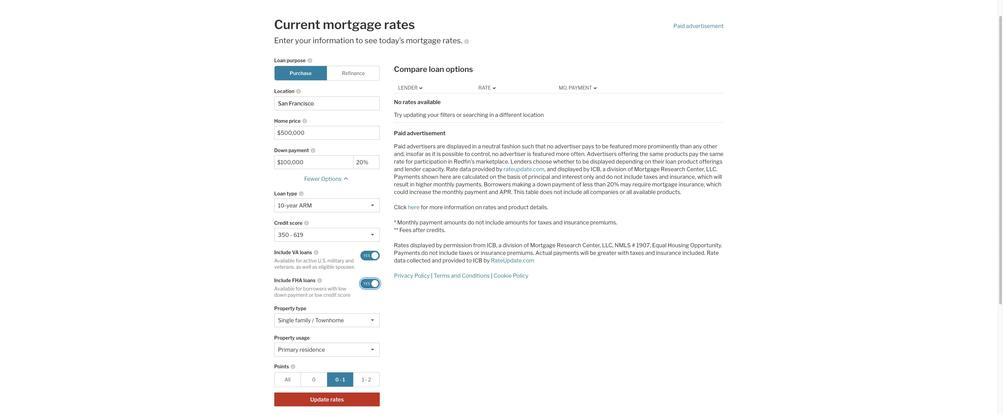 Task type: locate. For each thing, give the bounding box(es) containing it.
and inside 'paid advertisers are displayed in a neutral fashion such that no advertiser pays to be featured more prominently than any other and, insofar as it is possible to control, no advertiser is featured more often. advertisers offering the same products pay the same rate for participation in redfin's marketplace. lenders choose whether to be displayed depending on their loan product offerings and lender capacity. rate data provided by'
[[394, 166, 404, 172]]

to left see
[[356, 36, 363, 45]]

marketplace.
[[476, 158, 509, 165]]

0 inside option
[[312, 377, 316, 383]]

rates right update
[[330, 397, 344, 403]]

2 horizontal spatial be
[[602, 143, 609, 150]]

0 vertical spatial loans
[[300, 250, 312, 255]]

include inside * monthly payment amounts do not include amounts for taxes and insurance premiums. ** fees after credits.
[[485, 219, 504, 226]]

well
[[302, 264, 311, 270]]

1 left '2'
[[362, 377, 364, 383]]

0 vertical spatial information
[[313, 36, 354, 45]]

1 vertical spatial information
[[444, 204, 474, 211]]

rateupdate.com link
[[504, 166, 545, 172]]

1 horizontal spatial are
[[453, 173, 461, 180]]

2 horizontal spatial rate
[[707, 250, 719, 256]]

0 horizontal spatial policy
[[415, 272, 430, 279]]

1 horizontal spatial |
[[491, 272, 493, 279]]

1 horizontal spatial data
[[460, 166, 471, 172]]

rates down borrowers
[[483, 204, 496, 211]]

property up primary at bottom left
[[274, 335, 295, 341]]

redfin's
[[454, 158, 475, 165]]

to
[[356, 36, 363, 45], [596, 143, 601, 150], [465, 151, 470, 157], [576, 158, 581, 165], [466, 257, 472, 264]]

do down click here for more information on rates and product details.
[[468, 219, 474, 226]]

rates inside update rates button
[[330, 397, 344, 403]]

research up payments
[[557, 242, 581, 249]]

2 loan from the top
[[274, 191, 286, 197]]

0 horizontal spatial research
[[557, 242, 581, 249]]

20%
[[607, 181, 619, 188]]

1 horizontal spatial loan
[[666, 158, 677, 165]]

1 option group from the top
[[274, 66, 380, 81]]

mortgage up actual
[[530, 242, 556, 249]]

1 horizontal spatial down payment text field
[[356, 159, 376, 166]]

displayed
[[446, 143, 471, 150], [590, 158, 615, 165], [558, 166, 582, 172], [410, 242, 435, 249]]

for inside * monthly payment amounts do not include amounts for taxes and insurance premiums. ** fees after credits.
[[529, 219, 537, 226]]

by down credits.
[[436, 242, 442, 249]]

1 down payment text field from the left
[[277, 159, 350, 166]]

1 vertical spatial available
[[274, 286, 295, 292]]

shown
[[421, 173, 439, 180]]

1 vertical spatial rate
[[446, 166, 458, 172]]

619
[[294, 232, 303, 238]]

taxes down #
[[630, 250, 644, 256]]

available down the include fha loans
[[274, 286, 295, 292]]

are inside 'paid advertisers are displayed in a neutral fashion such that no advertiser pays to be featured more prominently than any other and, insofar as it is possible to control, no advertiser is featured more often. advertisers offering the same products pay the same rate for participation in redfin's marketplace. lenders choose whether to be displayed depending on their loan product offerings and lender capacity. rate data provided by'
[[437, 143, 445, 150]]

updating
[[403, 112, 426, 118]]

payment up credits.
[[420, 219, 443, 226]]

insurance,
[[670, 173, 696, 180], [679, 181, 705, 188]]

more up whether
[[556, 151, 570, 157]]

0 vertical spatial data
[[460, 166, 471, 172]]

payment inside * monthly payment amounts do not include amounts for taxes and insurance premiums. ** fees after credits.
[[420, 219, 443, 226]]

insurance
[[564, 219, 589, 226], [481, 250, 506, 256], [656, 250, 681, 256]]

2 horizontal spatial do
[[606, 173, 613, 180]]

1 payments from the top
[[394, 173, 420, 180]]

| left terms
[[431, 272, 433, 279]]

0 vertical spatial paid
[[674, 23, 685, 29]]

| left cookie
[[491, 272, 493, 279]]

insurance inside * monthly payment amounts do not include amounts for taxes and insurance premiums. ** fees after credits.
[[564, 219, 589, 226]]

payments inside "rates displayed by permission from icb, a division of mortgage research center, llc, nmls # 1907, equal housing opportunity. payments do not include taxes or insurance premiums. actual payments will be greater with taxes and insurance included. rate data collected and provided to icb by"
[[394, 250, 420, 256]]

than inside , and displayed by icb, a division of mortgage research center, llc. payments shown here are calculated on the basis of principal and interest only and do not include taxes and insurance, which will result in higher monthly payments. borrowers making a down payment of less than 20% may require mortgage insurance, which could increase the monthly payment and apr. this table does not include all companies or all available products.
[[594, 181, 606, 188]]

0 horizontal spatial 1
[[343, 377, 345, 383]]

research inside , and displayed by icb, a division of mortgage research center, llc. payments shown here are calculated on the basis of principal and interest only and do not include taxes and insurance, which will result in higher monthly payments. borrowers making a down payment of less than 20% may require mortgage insurance, which could increase the monthly payment and apr. this table does not include all companies or all available products.
[[661, 166, 685, 172]]

include down veterans,
[[274, 278, 291, 283]]

1 horizontal spatial amounts
[[505, 219, 528, 226]]

will right payments
[[580, 250, 589, 256]]

the right the increase
[[433, 189, 441, 195]]

350 - 619
[[278, 232, 303, 238]]

2
[[368, 377, 371, 383]]

0 vertical spatial paid advertisement
[[674, 23, 724, 29]]

include
[[624, 173, 643, 180], [564, 189, 582, 195], [485, 219, 504, 226], [439, 250, 458, 256]]

available for payment
[[274, 286, 295, 292]]

than inside 'paid advertisers are displayed in a neutral fashion such that no advertiser pays to be featured more prominently than any other and, insofar as it is possible to control, no advertiser is featured more often. advertisers offering the same products pay the same rate for participation in redfin's marketplace. lenders choose whether to be displayed depending on their loan product offerings and lender capacity. rate data provided by'
[[680, 143, 692, 150]]

0 for 0 - 1
[[335, 377, 339, 383]]

option group up state, city, county, zip search box
[[274, 66, 380, 81]]

or down may
[[620, 189, 625, 195]]

taxes down details.
[[538, 219, 552, 226]]

0 horizontal spatial down
[[274, 292, 287, 298]]

by up only
[[583, 166, 590, 172]]

with inside the available for borrowers with low down payment or low credit score
[[328, 286, 337, 292]]

loan type
[[274, 191, 297, 197]]

option group
[[274, 66, 380, 81], [274, 372, 380, 387]]

paid advertisers are displayed in a neutral fashion such that no advertiser pays to be featured more prominently than any other and, insofar as it is possible to control, no advertiser is featured more often. advertisers offering the same products pay the same rate for participation in redfin's marketplace. lenders choose whether to be displayed depending on their loan product offerings and lender capacity. rate data provided by
[[394, 143, 724, 172]]

taxes inside , and displayed by icb, a division of mortgage research center, llc. payments shown here are calculated on the basis of principal and interest only and do not include taxes and insurance, which will result in higher monthly payments. borrowers making a down payment of less than 20% may require mortgage insurance, which could increase the monthly payment and apr. this table does not include all companies or all available products.
[[644, 173, 658, 180]]

, and displayed by icb, a division of mortgage research center, llc. payments shown here are calculated on the basis of principal and interest only and do not include taxes and insurance, which will result in higher monthly payments. borrowers making a down payment of less than 20% may require mortgage insurance, which could increase the monthly payment and apr. this table does not include all companies or all available products.
[[394, 166, 722, 195]]

1 vertical spatial center,
[[583, 242, 601, 249]]

premiums. up llc,
[[590, 219, 617, 226]]

for up lender on the top of the page
[[406, 158, 413, 165]]

rate down opportunity.
[[707, 250, 719, 256]]

same up their
[[650, 151, 664, 157]]

1 loan from the top
[[274, 58, 286, 63]]

insurance up payments
[[564, 219, 589, 226]]

only
[[584, 173, 594, 180]]

rateupdate.com link
[[491, 257, 534, 264]]

center,
[[687, 166, 705, 172], [583, 242, 601, 249]]

data down rates
[[394, 257, 406, 264]]

0 inside radio
[[335, 377, 339, 383]]

on inside , and displayed by icb, a division of mortgage research center, llc. payments shown here are calculated on the basis of principal and interest only and do not include taxes and insurance, which will result in higher monthly payments. borrowers making a down payment of less than 20% may require mortgage insurance, which could increase the monthly payment and apr. this table does not include all companies or all available products.
[[490, 173, 496, 180]]

2 property from the top
[[274, 335, 295, 341]]

here link
[[408, 204, 420, 211]]

not up 20%
[[614, 173, 623, 180]]

option group containing purchase
[[274, 66, 380, 81]]

less
[[583, 181, 593, 188]]

payment down payments. at left
[[465, 189, 488, 195]]

permission
[[444, 242, 472, 249]]

loan down products
[[666, 158, 677, 165]]

center, down pay
[[687, 166, 705, 172]]

0 horizontal spatial product
[[508, 204, 529, 211]]

0 vertical spatial monthly
[[433, 181, 455, 188]]

privacy policy | terms and conditions | cookie policy
[[394, 272, 529, 279]]

2 horizontal spatial on
[[645, 158, 651, 165]]

1 vertical spatial mortgage
[[406, 36, 441, 45]]

by down marketplace.
[[496, 166, 502, 172]]

premiums. up rateupdate.com
[[507, 250, 534, 256]]

0 vertical spatial here
[[440, 173, 451, 180]]

credits.
[[427, 227, 446, 233]]

1 horizontal spatial do
[[468, 219, 474, 226]]

be left greater
[[590, 250, 596, 256]]

2 horizontal spatial mortgage
[[652, 181, 678, 188]]

as left it
[[425, 151, 431, 157]]

location
[[523, 112, 544, 118]]

down inside , and displayed by icb, a division of mortgage research center, llc. payments shown here are calculated on the basis of principal and interest only and do not include taxes and insurance, which will result in higher monthly payments. borrowers making a down payment of less than 20% may require mortgage insurance, which could increase the monthly payment and apr. this table does not include all companies or all available products.
[[537, 181, 551, 188]]

here inside , and displayed by icb, a division of mortgage research center, llc. payments shown here are calculated on the basis of principal and interest only and do not include taxes and insurance, which will result in higher monthly payments. borrowers making a down payment of less than 20% may require mortgage insurance, which could increase the monthly payment and apr. this table does not include all companies or all available products.
[[440, 173, 451, 180]]

mortgage
[[323, 17, 382, 32], [406, 36, 441, 45], [652, 181, 678, 188]]

Down payment text field
[[277, 159, 350, 166], [356, 159, 376, 166]]

provided inside "rates displayed by permission from icb, a division of mortgage research center, llc, nmls # 1907, equal housing opportunity. payments do not include taxes or insurance premiums. actual payments will be greater with taxes and insurance included. rate data collected and provided to icb by"
[[443, 257, 465, 264]]

information down current mortgage rates
[[313, 36, 354, 45]]

payment
[[569, 85, 592, 91]]

low down borrowers
[[315, 292, 323, 298]]

1 left 1 - 2 radio at the bottom left of page
[[343, 377, 345, 383]]

provided
[[472, 166, 495, 172], [443, 257, 465, 264]]

center, inside "rates displayed by permission from icb, a division of mortgage research center, llc, nmls # 1907, equal housing opportunity. payments do not include taxes or insurance premiums. actual payments will be greater with taxes and insurance included. rate data collected and provided to icb by"
[[583, 242, 601, 249]]

0 vertical spatial are
[[437, 143, 445, 150]]

option group containing all
[[274, 372, 380, 387]]

information down payments. at left
[[444, 204, 474, 211]]

1 horizontal spatial provided
[[472, 166, 495, 172]]

0 horizontal spatial -
[[290, 232, 292, 238]]

credit score
[[274, 220, 303, 226]]

fewer
[[304, 176, 320, 182]]

do inside * monthly payment amounts do not include amounts for taxes and insurance premiums. ** fees after credits.
[[468, 219, 474, 226]]

advertiser up often.
[[555, 143, 581, 150]]

not inside * monthly payment amounts do not include amounts for taxes and insurance premiums. ** fees after credits.
[[476, 219, 484, 226]]

0 horizontal spatial data
[[394, 257, 406, 264]]

featured up offering
[[610, 143, 632, 150]]

2 option group from the top
[[274, 372, 380, 387]]

research
[[661, 166, 685, 172], [557, 242, 581, 249]]

here down capacity.
[[440, 173, 451, 180]]

with down nmls
[[618, 250, 629, 256]]

amounts
[[444, 219, 467, 226], [505, 219, 528, 226]]

by right icb
[[484, 257, 490, 264]]

payments.
[[456, 181, 483, 188]]

payments
[[553, 250, 579, 256]]

on down payments. at left
[[475, 204, 482, 211]]

2 amounts from the left
[[505, 219, 528, 226]]

with
[[618, 250, 629, 256], [328, 286, 337, 292]]

2 available from the top
[[274, 286, 295, 292]]

or down borrowers
[[309, 292, 314, 298]]

0 vertical spatial will
[[714, 173, 722, 180]]

1 horizontal spatial is
[[527, 151, 531, 157]]

are up payments. at left
[[453, 173, 461, 180]]

1 - 2 radio
[[353, 372, 380, 387]]

monthly down payments. at left
[[442, 189, 464, 195]]

option group for points
[[274, 372, 380, 387]]

1 vertical spatial mortgage
[[530, 242, 556, 249]]

available inside available for active u.s. military and veterans, as well as eligible spouses
[[274, 258, 295, 264]]

2 horizontal spatial as
[[425, 151, 431, 157]]

1 horizontal spatial will
[[714, 173, 722, 180]]

today's
[[379, 36, 404, 45]]

1 vertical spatial advertiser
[[500, 151, 526, 157]]

2 vertical spatial rate
[[707, 250, 719, 256]]

0 horizontal spatial advertiser
[[500, 151, 526, 157]]

0 vertical spatial payments
[[394, 173, 420, 180]]

or right filters
[[456, 112, 462, 118]]

year
[[287, 202, 298, 209]]

will
[[714, 173, 722, 180], [580, 250, 589, 256]]

State, City, County, ZIP search field
[[274, 97, 380, 110]]

paid inside button
[[674, 23, 685, 29]]

the up borrowers
[[498, 173, 506, 180]]

1 available from the top
[[274, 258, 295, 264]]

1907,
[[637, 242, 651, 249]]

2 include from the top
[[274, 278, 291, 283]]

1 1 from the left
[[343, 377, 345, 383]]

1 vertical spatial icb,
[[487, 242, 497, 249]]

mo. payment button
[[559, 85, 598, 91]]

here right click
[[408, 204, 420, 211]]

be down often.
[[583, 158, 589, 165]]

1 include from the top
[[274, 250, 291, 255]]

property usage element
[[274, 331, 376, 343]]

payment
[[289, 147, 309, 153], [552, 181, 575, 188], [465, 189, 488, 195], [420, 219, 443, 226], [288, 292, 308, 298]]

1 vertical spatial score
[[338, 292, 350, 298]]

1 vertical spatial loan
[[666, 158, 677, 165]]

a up rateupdate.com
[[499, 242, 502, 249]]

1 vertical spatial down
[[274, 292, 287, 298]]

the right offering
[[640, 151, 648, 157]]

option group up update rates button
[[274, 372, 380, 387]]

2 0 from the left
[[335, 377, 339, 383]]

lender
[[405, 166, 421, 172]]

0 horizontal spatial featured
[[533, 151, 555, 157]]

0 horizontal spatial insurance
[[481, 250, 506, 256]]

1 horizontal spatial division
[[607, 166, 627, 172]]

mortgage up enter your information to see today's mortgage rates.
[[323, 17, 382, 32]]

fees
[[399, 227, 412, 233]]

2 payments from the top
[[394, 250, 420, 256]]

be
[[602, 143, 609, 150], [583, 158, 589, 165], [590, 250, 596, 256]]

policy down collected
[[415, 272, 430, 279]]

0 horizontal spatial no
[[492, 151, 499, 157]]

10-year arm
[[278, 202, 312, 209]]

1 horizontal spatial 1
[[362, 377, 364, 383]]

lenders
[[511, 158, 532, 165]]

Refinance radio
[[327, 66, 380, 81]]

score right credit
[[338, 292, 350, 298]]

featured
[[610, 143, 632, 150], [533, 151, 555, 157]]

0 horizontal spatial do
[[421, 250, 428, 256]]

1 vertical spatial your
[[428, 112, 439, 118]]

1 horizontal spatial on
[[490, 173, 496, 180]]

1 horizontal spatial rate
[[479, 85, 491, 91]]

0 horizontal spatial provided
[[443, 257, 465, 264]]

1 property from the top
[[274, 306, 295, 311]]

could
[[394, 189, 408, 195]]

loan for loan purpose
[[274, 58, 286, 63]]

mortgage up products.
[[652, 181, 678, 188]]

va
[[292, 250, 299, 255]]

available inside the available for borrowers with low down payment or low credit score
[[274, 286, 295, 292]]

1
[[343, 377, 345, 383], [362, 377, 364, 383]]

0 horizontal spatial will
[[580, 250, 589, 256]]

more up offering
[[633, 143, 647, 150]]

0 vertical spatial premiums.
[[590, 219, 617, 226]]

the
[[640, 151, 648, 157], [700, 151, 708, 157], [498, 173, 506, 180], [433, 189, 441, 195]]

displayed down after
[[410, 242, 435, 249]]

featured up choose
[[533, 151, 555, 157]]

,
[[545, 166, 546, 172]]

2 is from the left
[[527, 151, 531, 157]]

active
[[303, 258, 317, 264]]

your down current
[[295, 36, 311, 45]]

0 horizontal spatial with
[[328, 286, 337, 292]]

premiums.
[[590, 219, 617, 226], [507, 250, 534, 256]]

included.
[[683, 250, 706, 256]]

and inside available for active u.s. military and veterans, as well as eligible spouses
[[345, 258, 354, 264]]

0 horizontal spatial division
[[503, 242, 523, 249]]

by
[[496, 166, 502, 172], [583, 166, 590, 172], [436, 242, 442, 249], [484, 257, 490, 264]]

- for 1
[[365, 377, 367, 383]]

in right searching
[[490, 112, 494, 118]]

2 all from the left
[[626, 189, 632, 195]]

advertiser down 'fashion'
[[500, 151, 526, 157]]

include down permission in the left bottom of the page
[[439, 250, 458, 256]]

0 vertical spatial advertiser
[[555, 143, 581, 150]]

same
[[650, 151, 664, 157], [710, 151, 724, 157]]

2 1 from the left
[[362, 377, 364, 383]]

nmls
[[615, 242, 631, 249]]

1 horizontal spatial -
[[340, 377, 342, 383]]

to down often.
[[576, 158, 581, 165]]

0 horizontal spatial is
[[437, 151, 441, 157]]

1 vertical spatial type
[[296, 306, 306, 311]]

1 vertical spatial than
[[594, 181, 606, 188]]

0 horizontal spatial more
[[429, 204, 443, 211]]

family
[[295, 317, 311, 324]]

rate inside 'paid advertisers are displayed in a neutral fashion such that no advertiser pays to be featured more prominently than any other and, insofar as it is possible to control, no advertiser is featured more often. advertisers offering the same products pay the same rate for participation in redfin's marketplace. lenders choose whether to be displayed depending on their loan product offerings and lender capacity. rate data provided by'
[[446, 166, 458, 172]]

on up borrowers
[[490, 173, 496, 180]]

0 horizontal spatial here
[[408, 204, 420, 211]]

for inside the available for borrowers with low down payment or low credit score
[[296, 286, 302, 292]]

more down the increase
[[429, 204, 443, 211]]

be inside "rates displayed by permission from icb, a division of mortgage research center, llc, nmls # 1907, equal housing opportunity. payments do not include taxes or insurance premiums. actual payments will be greater with taxes and insurance included. rate data collected and provided to icb by"
[[590, 250, 596, 256]]

1 horizontal spatial with
[[618, 250, 629, 256]]

rateupdate.com
[[504, 166, 545, 172]]

0 vertical spatial be
[[602, 143, 609, 150]]

not inside "rates displayed by permission from icb, a division of mortgage research center, llc, nmls # 1907, equal housing opportunity. payments do not include taxes or insurance premiums. actual payments will be greater with taxes and insurance included. rate data collected and provided to icb by"
[[429, 250, 438, 256]]

0 vertical spatial available
[[274, 258, 295, 264]]

include left va
[[274, 250, 291, 255]]

and,
[[394, 151, 405, 157]]

1 horizontal spatial icb,
[[591, 166, 602, 172]]

and up "rates displayed by permission from icb, a division of mortgage research center, llc, nmls # 1907, equal housing opportunity. payments do not include taxes or insurance premiums. actual payments will be greater with taxes and insurance included. rate data collected and provided to icb by"
[[553, 219, 563, 226]]

down payment text field down the down payment element
[[356, 159, 376, 166]]

offerings
[[699, 158, 723, 165]]

your
[[295, 36, 311, 45], [428, 112, 439, 118]]

available for borrowers with low down payment or low credit score
[[274, 286, 350, 298]]

1 vertical spatial include
[[274, 278, 291, 283]]

a inside "rates displayed by permission from icb, a division of mortgage research center, llc, nmls # 1907, equal housing opportunity. payments do not include taxes or insurance premiums. actual payments will be greater with taxes and insurance included. rate data collected and provided to icb by"
[[499, 242, 502, 249]]

0 horizontal spatial rate
[[446, 166, 458, 172]]

2 vertical spatial do
[[421, 250, 428, 256]]

products
[[665, 151, 688, 157]]

update
[[310, 397, 329, 403]]

property for single family / townhome
[[274, 306, 295, 311]]

0 vertical spatial include
[[274, 250, 291, 255]]

do up collected
[[421, 250, 428, 256]]

icb, right the from
[[487, 242, 497, 249]]

1 vertical spatial paid
[[394, 130, 406, 136]]

All radio
[[274, 372, 301, 387]]

mo. payment
[[559, 85, 592, 91]]

provided up calculated
[[472, 166, 495, 172]]

0 vertical spatial loan
[[429, 65, 444, 74]]

by inside 'paid advertisers are displayed in a neutral fashion such that no advertiser pays to be featured more prominently than any other and, insofar as it is possible to control, no advertiser is featured more often. advertisers offering the same products pay the same rate for participation in redfin's marketplace. lenders choose whether to be displayed depending on their loan product offerings and lender capacity. rate data provided by'
[[496, 166, 502, 172]]

loans up borrowers
[[303, 278, 316, 283]]

property for primary residence
[[274, 335, 295, 341]]

greater
[[598, 250, 617, 256]]

as
[[425, 151, 431, 157], [296, 264, 301, 270], [312, 264, 317, 270]]

product
[[678, 158, 698, 165], [508, 204, 529, 211]]

0 - 1
[[335, 377, 345, 383]]

taxes up the require at the right
[[644, 173, 658, 180]]

or inside the available for borrowers with low down payment or low credit score
[[309, 292, 314, 298]]

no
[[394, 99, 402, 105]]

a inside 'paid advertisers are displayed in a neutral fashion such that no advertiser pays to be featured more prominently than any other and, insofar as it is possible to control, no advertiser is featured more often. advertisers offering the same products pay the same rate for participation in redfin's marketplace. lenders choose whether to be displayed depending on their loan product offerings and lender capacity. rate data provided by'
[[478, 143, 481, 150]]

and down apr.
[[498, 204, 507, 211]]

0 vertical spatial do
[[606, 173, 613, 180]]

0 horizontal spatial be
[[583, 158, 589, 165]]

1 horizontal spatial premiums.
[[590, 219, 617, 226]]

1 horizontal spatial center,
[[687, 166, 705, 172]]

available for veterans,
[[274, 258, 295, 264]]

2 vertical spatial paid
[[394, 143, 406, 150]]

and inside * monthly payment amounts do not include amounts for taxes and insurance premiums. ** fees after credits.
[[553, 219, 563, 226]]

|
[[431, 272, 433, 279], [491, 272, 493, 279]]

1 horizontal spatial as
[[312, 264, 317, 270]]

product down this
[[508, 204, 529, 211]]

as inside 'paid advertisers are displayed in a neutral fashion such that no advertiser pays to be featured more prominently than any other and, insofar as it is possible to control, no advertiser is featured more often. advertisers offering the same products pay the same rate for participation in redfin's marketplace. lenders choose whether to be displayed depending on their loan product offerings and lender capacity. rate data provided by'
[[425, 151, 431, 157]]

to inside "rates displayed by permission from icb, a division of mortgage research center, llc, nmls # 1907, equal housing opportunity. payments do not include taxes or insurance premiums. actual payments will be greater with taxes and insurance included. rate data collected and provided to icb by"
[[466, 257, 472, 264]]

equal
[[652, 242, 667, 249]]

do inside "rates displayed by permission from icb, a division of mortgage research center, llc, nmls # 1907, equal housing opportunity. payments do not include taxes or insurance premiums. actual payments will be greater with taxes and insurance included. rate data collected and provided to icb by"
[[421, 250, 428, 256]]

is down such
[[527, 151, 531, 157]]

1 0 from the left
[[312, 377, 316, 383]]

division inside , and displayed by icb, a division of mortgage research center, llc. payments shown here are calculated on the basis of principal and interest only and do not include taxes and insurance, which will result in higher monthly payments. borrowers making a down payment of less than 20% may require mortgage insurance, which could increase the monthly payment and apr. this table does not include all companies or all available products.
[[607, 166, 627, 172]]

data inside "rates displayed by permission from icb, a division of mortgage research center, llc, nmls # 1907, equal housing opportunity. payments do not include taxes or insurance premiums. actual payments will be greater with taxes and insurance included. rate data collected and provided to icb by"
[[394, 257, 406, 264]]

- left '2'
[[365, 377, 367, 383]]

payments down rates
[[394, 250, 420, 256]]

1 horizontal spatial insurance
[[564, 219, 589, 226]]

a
[[495, 112, 498, 118], [478, 143, 481, 150], [603, 166, 606, 172], [533, 181, 536, 188], [499, 242, 502, 249]]

0 radio
[[301, 372, 327, 387]]

low down the spouses
[[338, 286, 346, 292]]

will inside , and displayed by icb, a division of mortgage research center, llc. payments shown here are calculated on the basis of principal and interest only and do not include taxes and insurance, which will result in higher monthly payments. borrowers making a down payment of less than 20% may require mortgage insurance, which could increase the monthly payment and apr. this table does not include all companies or all available products.
[[714, 173, 722, 180]]

2 vertical spatial be
[[590, 250, 596, 256]]

/
[[312, 317, 314, 324]]

350
[[278, 232, 289, 238]]

for right here "link"
[[421, 204, 428, 211]]

with inside "rates displayed by permission from icb, a division of mortgage research center, llc, nmls # 1907, equal housing opportunity. payments do not include taxes or insurance premiums. actual payments will be greater with taxes and insurance included. rate data collected and provided to icb by"
[[618, 250, 629, 256]]

not down click here for more information on rates and product details.
[[476, 219, 484, 226]]

0 vertical spatial type
[[287, 191, 297, 197]]

Home price text field
[[277, 130, 377, 136]]

often.
[[571, 151, 586, 157]]



Task type: describe. For each thing, give the bounding box(es) containing it.
1 horizontal spatial information
[[444, 204, 474, 211]]

1 vertical spatial which
[[706, 181, 722, 188]]

calculated
[[462, 173, 489, 180]]

0 horizontal spatial paid advertisement
[[394, 130, 446, 136]]

try
[[394, 112, 402, 118]]

mortgage inside , and displayed by icb, a division of mortgage research center, llc. payments shown here are calculated on the basis of principal and interest only and do not include taxes and insurance, which will result in higher monthly payments. borrowers making a down payment of less than 20% may require mortgage insurance, which could increase the monthly payment and apr. this table does not include all companies or all available products.
[[634, 166, 660, 172]]

displayed inside , and displayed by icb, a division of mortgage research center, llc. payments shown here are calculated on the basis of principal and interest only and do not include taxes and insurance, which will result in higher monthly payments. borrowers making a down payment of less than 20% may require mortgage insurance, which could increase the monthly payment and apr. this table does not include all companies or all available products.
[[558, 166, 582, 172]]

apr.
[[500, 189, 512, 195]]

purchase
[[290, 70, 312, 76]]

arm
[[299, 202, 312, 209]]

a up table
[[533, 181, 536, 188]]

or inside "rates displayed by permission from icb, a division of mortgage research center, llc, nmls # 1907, equal housing opportunity. payments do not include taxes or insurance premiums. actual payments will be greater with taxes and insurance included. rate data collected and provided to icb by"
[[474, 250, 480, 256]]

2 same from the left
[[710, 151, 724, 157]]

option group for loan purpose
[[274, 66, 380, 81]]

all
[[285, 377, 291, 383]]

or inside , and displayed by icb, a division of mortgage research center, llc. payments shown here are calculated on the basis of principal and interest only and do not include taxes and insurance, which will result in higher monthly payments. borrowers making a down payment of less than 20% may require mortgage insurance, which could increase the monthly payment and apr. this table does not include all companies or all available products.
[[620, 189, 625, 195]]

home
[[274, 118, 288, 124]]

payment inside the available for borrowers with low down payment or low credit score
[[288, 292, 308, 298]]

monthly
[[397, 219, 419, 226]]

product inside 'paid advertisers are displayed in a neutral fashion such that no advertiser pays to be featured more prominently than any other and, insofar as it is possible to control, no advertiser is featured more often. advertisers offering the same products pay the same rate for participation in redfin's marketplace. lenders choose whether to be displayed depending on their loan product offerings and lender capacity. rate data provided by'
[[678, 158, 698, 165]]

down payment element
[[353, 143, 376, 155]]

1 amounts from the left
[[444, 219, 467, 226]]

1 vertical spatial advertisement
[[407, 130, 446, 136]]

center, inside , and displayed by icb, a division of mortgage research center, llc. payments shown here are calculated on the basis of principal and interest only and do not include taxes and insurance, which will result in higher monthly payments. borrowers making a down payment of less than 20% may require mortgage insurance, which could increase the monthly payment and apr. this table does not include all companies or all available products.
[[687, 166, 705, 172]]

1 horizontal spatial your
[[428, 112, 439, 118]]

points
[[274, 364, 289, 370]]

property type element
[[274, 301, 376, 314]]

higher
[[416, 181, 432, 188]]

usage
[[296, 335, 310, 341]]

payment down 'interest'
[[552, 181, 575, 188]]

conditions
[[462, 272, 490, 279]]

*
[[394, 219, 396, 226]]

options
[[321, 176, 342, 182]]

1 vertical spatial no
[[492, 151, 499, 157]]

require
[[633, 181, 651, 188]]

score inside the available for borrowers with low down payment or low credit score
[[338, 292, 350, 298]]

rates right "no"
[[403, 99, 416, 105]]

mortgage inside "rates displayed by permission from icb, a division of mortgage research center, llc, nmls # 1907, equal housing opportunity. payments do not include taxes or insurance premiums. actual payments will be greater with taxes and insurance included. rate data collected and provided to icb by"
[[530, 242, 556, 249]]

displayed inside "rates displayed by permission from icb, a division of mortgage research center, llc, nmls # 1907, equal housing opportunity. payments do not include taxes or insurance premiums. actual payments will be greater with taxes and insurance included. rate data collected and provided to icb by"
[[410, 242, 435, 249]]

1 vertical spatial insurance,
[[679, 181, 705, 188]]

- for 0
[[340, 377, 342, 383]]

borrowers
[[484, 181, 511, 188]]

in inside , and displayed by icb, a division of mortgage research center, llc. payments shown here are calculated on the basis of principal and interest only and do not include taxes and insurance, which will result in higher monthly payments. borrowers making a down payment of less than 20% may require mortgage insurance, which could increase the monthly payment and apr. this table does not include all companies or all available products.
[[410, 181, 415, 188]]

a left different
[[495, 112, 498, 118]]

on inside 'paid advertisers are displayed in a neutral fashion such that no advertiser pays to be featured more prominently than any other and, insofar as it is possible to control, no advertiser is featured more often. advertisers offering the same products pay the same rate for participation in redfin's marketplace. lenders choose whether to be displayed depending on their loan product offerings and lender capacity. rate data provided by'
[[645, 158, 651, 165]]

rate
[[394, 158, 405, 165]]

loan for loan type
[[274, 191, 286, 197]]

compare loan options
[[394, 65, 473, 74]]

it
[[432, 151, 436, 157]]

llc,
[[602, 242, 614, 249]]

10-
[[278, 202, 287, 209]]

include fha loans
[[274, 278, 316, 283]]

and right terms
[[451, 272, 461, 279]]

icb, inside "rates displayed by permission from icb, a division of mortgage research center, llc, nmls # 1907, equal housing opportunity. payments do not include taxes or insurance premiums. actual payments will be greater with taxes and insurance included. rate data collected and provided to icb by"
[[487, 242, 497, 249]]

click here for more information on rates and product details.
[[394, 204, 548, 211]]

Purchase radio
[[274, 66, 327, 81]]

include down 'interest'
[[564, 189, 582, 195]]

products.
[[657, 189, 681, 195]]

after
[[413, 227, 425, 233]]

current
[[274, 17, 320, 32]]

terms
[[434, 272, 450, 279]]

include for include va loans
[[274, 250, 291, 255]]

single family / townhome
[[278, 317, 344, 324]]

primary residence
[[278, 347, 325, 353]]

0 horizontal spatial low
[[315, 292, 323, 298]]

neutral
[[482, 143, 500, 150]]

to up redfin's
[[465, 151, 470, 157]]

payments inside , and displayed by icb, a division of mortgage research center, llc. payments shown here are calculated on the basis of principal and interest only and do not include taxes and insurance, which will result in higher monthly payments. borrowers making a down payment of less than 20% may require mortgage insurance, which could increase the monthly payment and apr. this table does not include all companies or all available products.
[[394, 173, 420, 180]]

premiums. inside "rates displayed by permission from icb, a division of mortgage research center, llc, nmls # 1907, equal housing opportunity. payments do not include taxes or insurance premiums. actual payments will be greater with taxes and insurance included. rate data collected and provided to icb by"
[[507, 250, 534, 256]]

possible
[[442, 151, 464, 157]]

research inside "rates displayed by permission from icb, a division of mortgage research center, llc, nmls # 1907, equal housing opportunity. payments do not include taxes or insurance premiums. actual payments will be greater with taxes and insurance included. rate data collected and provided to icb by"
[[557, 242, 581, 249]]

mo.
[[559, 85, 568, 91]]

1 vertical spatial more
[[556, 151, 570, 157]]

2 horizontal spatial more
[[633, 143, 647, 150]]

update rates button
[[274, 393, 380, 407]]

may
[[620, 181, 631, 188]]

for inside available for active u.s. military and veterans, as well as eligible spouses
[[296, 258, 302, 264]]

by inside , and displayed by icb, a division of mortgage research center, llc. payments shown here are calculated on the basis of principal and interest only and do not include taxes and insurance, which will result in higher monthly payments. borrowers making a down payment of less than 20% may require mortgage insurance, which could increase the monthly payment and apr. this table does not include all companies or all available products.
[[583, 166, 590, 172]]

borrowers
[[303, 286, 327, 292]]

1 inside 0 - 1 radio
[[343, 377, 345, 383]]

type for family
[[296, 306, 306, 311]]

single
[[278, 317, 294, 324]]

paid advertisement button
[[674, 22, 724, 30]]

do inside , and displayed by icb, a division of mortgage research center, llc. payments shown here are calculated on the basis of principal and interest only and do not include taxes and insurance, which will result in higher monthly payments. borrowers making a down payment of less than 20% may require mortgage insurance, which could increase the monthly payment and apr. this table does not include all companies or all available products.
[[606, 173, 613, 180]]

1 vertical spatial product
[[508, 204, 529, 211]]

current mortgage rates
[[274, 17, 415, 32]]

displayed down advertisers
[[590, 158, 615, 165]]

- for 350
[[290, 232, 292, 238]]

from
[[473, 242, 486, 249]]

of down "rateupdate.com"
[[522, 173, 527, 180]]

u.s.
[[318, 258, 327, 264]]

of down depending
[[628, 166, 633, 172]]

0 horizontal spatial loan
[[429, 65, 444, 74]]

type for year
[[287, 191, 297, 197]]

privacy
[[394, 272, 413, 279]]

in down possible
[[448, 158, 453, 165]]

0 horizontal spatial as
[[296, 264, 301, 270]]

and right only
[[596, 173, 605, 180]]

no rates available
[[394, 99, 441, 105]]

rate inside "rates displayed by permission from icb, a division of mortgage research center, llc, nmls # 1907, equal housing opportunity. payments do not include taxes or insurance premiums. actual payments will be greater with taxes and insurance included. rate data collected and provided to icb by"
[[707, 250, 719, 256]]

available inside , and displayed by icb, a division of mortgage research center, llc. payments shown here are calculated on the basis of principal and interest only and do not include taxes and insurance, which will result in higher monthly payments. borrowers making a down payment of less than 20% may require mortgage insurance, which could increase the monthly payment and apr. this table does not include all companies or all available products.
[[633, 189, 656, 195]]

loan inside 'paid advertisers are displayed in a neutral fashion such that no advertiser pays to be featured more prominently than any other and, insofar as it is possible to control, no advertiser is featured more often. advertisers offering the same products pay the same rate for participation in redfin's marketplace. lenders choose whether to be displayed depending on their loan product offerings and lender capacity. rate data provided by'
[[666, 158, 677, 165]]

of left less
[[576, 181, 582, 188]]

0 - 1 radio
[[327, 372, 354, 387]]

will inside "rates displayed by permission from icb, a division of mortgage research center, llc, nmls # 1907, equal housing opportunity. payments do not include taxes or insurance premiums. actual payments will be greater with taxes and insurance included. rate data collected and provided to icb by"
[[580, 250, 589, 256]]

for inside 'paid advertisers are displayed in a neutral fashion such that no advertiser pays to be featured more prominently than any other and, insofar as it is possible to control, no advertiser is featured more often. advertisers offering the same products pay the same rate for participation in redfin's marketplace. lenders choose whether to be displayed depending on their loan product offerings and lender capacity. rate data provided by'
[[406, 158, 413, 165]]

0 horizontal spatial information
[[313, 36, 354, 45]]

0 vertical spatial insurance,
[[670, 173, 696, 180]]

taxes inside * monthly payment amounts do not include amounts for taxes and insurance premiums. ** fees after credits.
[[538, 219, 552, 226]]

0 horizontal spatial mortgage
[[323, 17, 382, 32]]

such
[[522, 143, 534, 150]]

and right ,
[[547, 166, 557, 172]]

2 policy from the left
[[513, 272, 529, 279]]

cookie
[[494, 272, 512, 279]]

prominently
[[648, 143, 679, 150]]

1 vertical spatial be
[[583, 158, 589, 165]]

1 horizontal spatial paid advertisement
[[674, 23, 724, 29]]

whether
[[553, 158, 575, 165]]

offering
[[618, 151, 639, 157]]

their
[[652, 158, 665, 165]]

fashion
[[502, 143, 521, 150]]

compare
[[394, 65, 427, 74]]

this
[[514, 189, 525, 195]]

include va loans
[[274, 250, 312, 255]]

1 vertical spatial monthly
[[442, 189, 464, 195]]

0 vertical spatial no
[[547, 143, 554, 150]]

lender button
[[398, 85, 424, 91]]

location
[[274, 88, 295, 94]]

include for include fha loans
[[274, 278, 291, 283]]

2 vertical spatial on
[[475, 204, 482, 211]]

insofar
[[406, 151, 424, 157]]

are inside , and displayed by icb, a division of mortgage research center, llc. payments shown here are calculated on the basis of principal and interest only and do not include taxes and insurance, which will result in higher monthly payments. borrowers making a down payment of less than 20% may require mortgage insurance, which could increase the monthly payment and apr. this table does not include all companies or all available products.
[[453, 173, 461, 180]]

table
[[526, 189, 539, 195]]

and down 1907,
[[645, 250, 655, 256]]

2 horizontal spatial insurance
[[656, 250, 681, 256]]

fewer options
[[304, 176, 342, 182]]

and down borrowers
[[489, 189, 498, 195]]

0 vertical spatial which
[[697, 173, 713, 180]]

2 down payment text field from the left
[[356, 159, 376, 166]]

1 vertical spatial featured
[[533, 151, 555, 157]]

1 | from the left
[[431, 272, 433, 279]]

rate inside button
[[479, 85, 491, 91]]

companies
[[590, 189, 619, 195]]

advertisement inside paid advertisement button
[[686, 23, 724, 29]]

2 | from the left
[[491, 272, 493, 279]]

loans for include va loans
[[300, 250, 312, 255]]

1 inside 1 - 2 radio
[[362, 377, 364, 383]]

and left 'interest'
[[552, 173, 561, 180]]

provided inside 'paid advertisers are displayed in a neutral fashion such that no advertiser pays to be featured more prominently than any other and, insofar as it is possible to control, no advertiser is featured more often. advertisers offering the same products pay the same rate for participation in redfin's marketplace. lenders choose whether to be displayed depending on their loan product offerings and lender capacity. rate data provided by'
[[472, 166, 495, 172]]

icb
[[473, 257, 482, 264]]

primary
[[278, 347, 298, 353]]

1 horizontal spatial low
[[338, 286, 346, 292]]

making
[[512, 181, 531, 188]]

icb, inside , and displayed by icb, a division of mortgage research center, llc. payments shown here are calculated on the basis of principal and interest only and do not include taxes and insurance, which will result in higher monthly payments. borrowers making a down payment of less than 20% may require mortgage insurance, which could increase the monthly payment and apr. this table does not include all companies or all available products.
[[591, 166, 602, 172]]

and up products.
[[659, 173, 669, 180]]

in up 'control,'
[[472, 143, 477, 150]]

to up advertisers
[[596, 143, 601, 150]]

of inside "rates displayed by permission from icb, a division of mortgage research center, llc, nmls # 1907, equal housing opportunity. payments do not include taxes or insurance premiums. actual payments will be greater with taxes and insurance included. rate data collected and provided to icb by"
[[524, 242, 529, 249]]

1 same from the left
[[650, 151, 664, 157]]

rates
[[394, 242, 409, 249]]

advertisers
[[407, 143, 436, 150]]

click
[[394, 204, 407, 211]]

down payment
[[274, 147, 309, 153]]

0 for 0
[[312, 377, 316, 383]]

0 vertical spatial your
[[295, 36, 311, 45]]

division inside "rates displayed by permission from icb, a division of mortgage research center, llc, nmls # 1907, equal housing opportunity. payments do not include taxes or insurance premiums. actual payments will be greater with taxes and insurance included. rate data collected and provided to icb by"
[[503, 242, 523, 249]]

increase
[[409, 189, 431, 195]]

residence
[[300, 347, 325, 353]]

and up terms
[[432, 257, 441, 264]]

payment right down
[[289, 147, 309, 153]]

0 vertical spatial featured
[[610, 143, 632, 150]]

data inside 'paid advertisers are displayed in a neutral fashion such that no advertiser pays to be featured more prominently than any other and, insofar as it is possible to control, no advertiser is featured more often. advertisers offering the same products pay the same rate for participation in redfin's marketplace. lenders choose whether to be displayed depending on their loan product offerings and lender capacity. rate data provided by'
[[460, 166, 471, 172]]

update rates
[[310, 397, 344, 403]]

that
[[535, 143, 546, 150]]

down inside the available for borrowers with low down payment or low credit score
[[274, 292, 287, 298]]

any
[[693, 143, 702, 150]]

1 vertical spatial here
[[408, 204, 420, 211]]

1 policy from the left
[[415, 272, 430, 279]]

terms and conditions link
[[434, 272, 490, 279]]

rates up the today's
[[384, 17, 415, 32]]

veterans,
[[274, 264, 295, 270]]

the down 'any'
[[700, 151, 708, 157]]

depending
[[616, 158, 644, 165]]

0 vertical spatial available
[[418, 99, 441, 105]]

not right "does"
[[554, 189, 562, 195]]

paid inside 'paid advertisers are displayed in a neutral fashion such that no advertiser pays to be featured more prominently than any other and, insofar as it is possible to control, no advertiser is featured more often. advertisers offering the same products pay the same rate for participation in redfin's marketplace. lenders choose whether to be displayed depending on their loan product offerings and lender capacity. rate data provided by'
[[394, 143, 406, 150]]

rateupdate.com
[[491, 257, 534, 264]]

filters
[[440, 112, 455, 118]]

include up may
[[624, 173, 643, 180]]

actual
[[536, 250, 552, 256]]

premiums. inside * monthly payment amounts do not include amounts for taxes and insurance premiums. ** fees after credits.
[[590, 219, 617, 226]]

a down advertisers
[[603, 166, 606, 172]]

mortgage inside , and displayed by icb, a division of mortgage research center, llc. payments shown here are calculated on the basis of principal and interest only and do not include taxes and insurance, which will result in higher monthly payments. borrowers making a down payment of less than 20% may require mortgage insurance, which could increase the monthly payment and apr. this table does not include all companies or all available products.
[[652, 181, 678, 188]]

credit
[[324, 292, 337, 298]]

loans for include fha loans
[[303, 278, 316, 283]]

include inside "rates displayed by permission from icb, a division of mortgage research center, llc, nmls # 1907, equal housing opportunity. payments do not include taxes or insurance premiums. actual payments will be greater with taxes and insurance included. rate data collected and provided to icb by"
[[439, 250, 458, 256]]

privacy policy link
[[394, 272, 430, 279]]

available for active u.s. military and veterans, as well as eligible spouses
[[274, 258, 354, 270]]

taxes down permission in the left bottom of the page
[[459, 250, 473, 256]]

0 horizontal spatial score
[[290, 220, 303, 226]]

displayed up possible
[[446, 143, 471, 150]]

enter
[[274, 36, 294, 45]]

property type
[[274, 306, 306, 311]]

#
[[632, 242, 635, 249]]

1 is from the left
[[437, 151, 441, 157]]

1 all from the left
[[583, 189, 589, 195]]



Task type: vqa. For each thing, say whether or not it's contained in the screenshot.
bottommost here
yes



